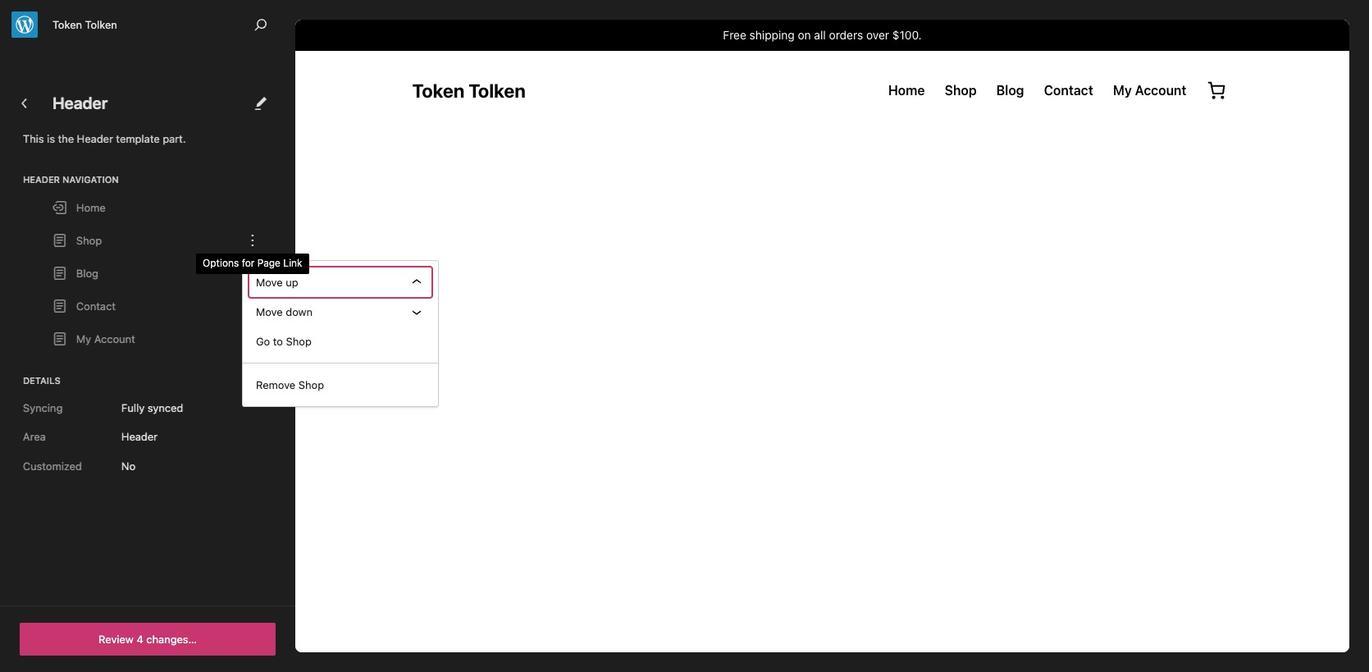 Task type: describe. For each thing, give the bounding box(es) containing it.
shop inside button
[[286, 335, 312, 348]]

home
[[76, 201, 106, 214]]

move up button
[[250, 268, 432, 297]]

back image
[[15, 94, 34, 113]]

cell for blog
[[243, 257, 263, 289]]

blog
[[76, 266, 99, 280]]

blog row
[[23, 257, 263, 289]]

edit image
[[251, 94, 271, 113]]

remove shop button
[[250, 370, 432, 400]]

changes…
[[146, 633, 197, 646]]

header navigation
[[23, 174, 119, 184]]

fully synced
[[121, 401, 183, 414]]

page
[[258, 257, 281, 269]]

go
[[256, 335, 270, 348]]

details
[[23, 375, 60, 386]]

link
[[283, 257, 303, 269]]

shop row
[[23, 224, 263, 257]]

fully
[[121, 401, 145, 414]]

go to shop button
[[250, 327, 432, 356]]

move up
[[256, 276, 298, 289]]

review
[[98, 633, 134, 646]]

this is the header template part.
[[23, 132, 186, 145]]

go to shop
[[256, 335, 312, 348]]

options for page link menu
[[243, 261, 438, 406]]

up
[[286, 276, 298, 289]]

site icon image
[[11, 11, 38, 37]]

is
[[47, 132, 55, 145]]

this
[[23, 132, 44, 145]]

shop inside row
[[76, 234, 102, 247]]

area
[[23, 430, 46, 444]]

options for page link
[[203, 257, 303, 269]]

move down
[[256, 305, 313, 318]]

group inside options for page link menu
[[250, 268, 432, 356]]

header right the
[[77, 132, 113, 145]]

part.
[[163, 132, 186, 145]]

contact link
[[24, 289, 242, 322]]

options
[[203, 257, 239, 269]]

remove shop
[[256, 378, 324, 392]]

options for page link tooltip
[[196, 254, 309, 274]]

template
[[116, 132, 160, 145]]

contact
[[76, 299, 116, 312]]

right image
[[407, 302, 427, 322]]

customized
[[23, 460, 82, 473]]

my account row
[[23, 322, 263, 355]]



Task type: vqa. For each thing, say whether or not it's contained in the screenshot.


Task type: locate. For each thing, give the bounding box(es) containing it.
the
[[58, 132, 74, 145]]

options for page link image
[[243, 230, 263, 250]]

header up the
[[53, 94, 108, 112]]

cell
[[243, 257, 263, 289], [243, 289, 263, 322], [243, 322, 263, 355]]

synced
[[148, 401, 183, 414]]

shop right to
[[286, 335, 312, 348]]

shop inside button
[[299, 378, 324, 392]]

token tolken
[[53, 18, 117, 31]]

review 4 changes… button
[[20, 623, 276, 656]]

move left down
[[256, 305, 283, 318]]

cell for contact
[[243, 289, 263, 322]]

review 4 changes…
[[98, 633, 197, 646]]

0 vertical spatial move
[[256, 276, 283, 289]]

shop up blog
[[76, 234, 102, 247]]

tolken
[[85, 18, 117, 31]]

header down 'fully'
[[121, 430, 158, 444]]

for
[[242, 257, 255, 269]]

1 vertical spatial shop
[[286, 335, 312, 348]]

shop link
[[24, 224, 242, 257]]

my account link
[[24, 322, 242, 355]]

1 vertical spatial move
[[256, 305, 283, 318]]

1 move from the top
[[256, 276, 283, 289]]

navigation
[[63, 174, 119, 184]]

move
[[256, 276, 283, 289], [256, 305, 283, 318]]

down
[[286, 305, 313, 318]]

shop
[[76, 234, 102, 247], [286, 335, 312, 348], [299, 378, 324, 392]]

right image
[[407, 272, 427, 292]]

move inside move up button
[[256, 276, 283, 289]]

move inside move down button
[[256, 305, 283, 318]]

syncing
[[23, 401, 63, 414]]

move down button
[[250, 297, 432, 327]]

cell for my account
[[243, 322, 263, 355]]

my
[[76, 332, 91, 345]]

remove
[[256, 378, 296, 392]]

group containing move up
[[250, 268, 432, 356]]

no
[[121, 460, 136, 473]]

account
[[94, 332, 135, 345]]

blog link
[[24, 257, 242, 289]]

move for move down
[[256, 305, 283, 318]]

2 move from the top
[[256, 305, 283, 318]]

1 cell from the top
[[243, 257, 263, 289]]

contact row
[[23, 289, 263, 322]]

group
[[250, 268, 432, 356]]

3 cell from the top
[[243, 322, 263, 355]]

home link
[[24, 191, 242, 224]]

0 vertical spatial shop
[[76, 234, 102, 247]]

header
[[53, 94, 108, 112], [77, 132, 113, 145], [23, 174, 60, 184], [121, 430, 158, 444]]

token
[[53, 18, 82, 31]]

move for move up
[[256, 276, 283, 289]]

to
[[273, 335, 283, 348]]

4
[[137, 633, 143, 646]]

my account
[[76, 332, 135, 345]]

move down page
[[256, 276, 283, 289]]

2 cell from the top
[[243, 289, 263, 322]]

shop right remove
[[299, 378, 324, 392]]

header down this
[[23, 174, 60, 184]]

open command palette image
[[251, 15, 271, 34]]

2 vertical spatial shop
[[299, 378, 324, 392]]



